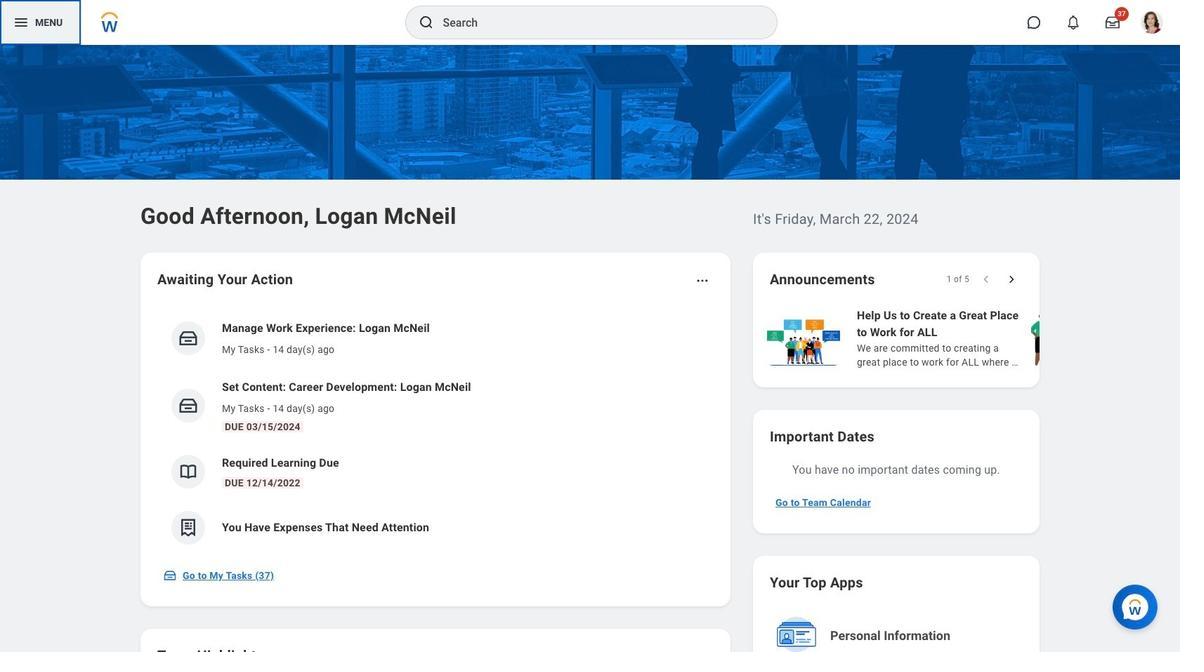 Task type: vqa. For each thing, say whether or not it's contained in the screenshot.
JOB
no



Task type: locate. For each thing, give the bounding box(es) containing it.
book open image
[[178, 461, 199, 483]]

main content
[[0, 45, 1180, 653]]

justify image
[[13, 14, 30, 31]]

status
[[947, 274, 969, 285]]

list
[[764, 306, 1180, 371], [157, 309, 714, 556]]

banner
[[0, 0, 1180, 45]]

inbox image
[[178, 328, 199, 349], [178, 395, 199, 417], [163, 569, 177, 583]]

dashboard expenses image
[[178, 518, 199, 539]]

0 horizontal spatial list
[[157, 309, 714, 556]]

chevron left small image
[[979, 273, 993, 287]]

notifications large image
[[1066, 15, 1080, 30]]



Task type: describe. For each thing, give the bounding box(es) containing it.
chevron right small image
[[1004, 273, 1018, 287]]

related actions image
[[695, 274, 709, 288]]

inbox large image
[[1106, 15, 1120, 30]]

search image
[[418, 14, 434, 31]]

1 vertical spatial inbox image
[[178, 395, 199, 417]]

2 vertical spatial inbox image
[[163, 569, 177, 583]]

1 horizontal spatial list
[[764, 306, 1180, 371]]

profile logan mcneil image
[[1141, 11, 1163, 37]]

Search Workday  search field
[[443, 7, 748, 38]]

0 vertical spatial inbox image
[[178, 328, 199, 349]]



